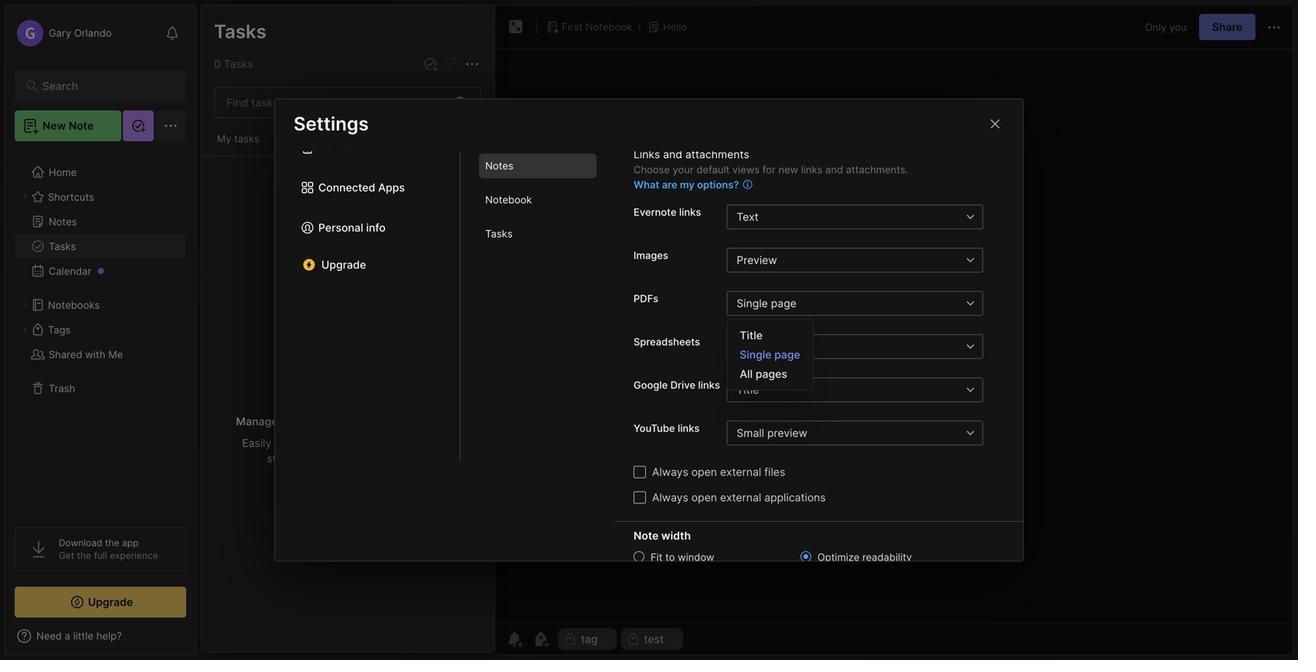 Task type: vqa. For each thing, say whether or not it's contained in the screenshot.
cell to the middle
no



Task type: describe. For each thing, give the bounding box(es) containing it.
Search text field
[[42, 79, 166, 93]]

tags button
[[15, 318, 185, 342]]

you
[[1169, 21, 1187, 33]]

assigned
[[407, 437, 453, 450]]

files
[[764, 466, 785, 479]]

small preview button
[[727, 421, 958, 446]]

first
[[562, 21, 583, 33]]

or
[[394, 437, 404, 450]]

preview button for images
[[727, 248, 958, 273]]

notes tab
[[479, 154, 597, 178]]

sort
[[274, 437, 295, 450]]

trash
[[49, 383, 75, 395]]

this
[[217, 124, 237, 136]]

first notebook button
[[543, 16, 635, 38]]

text
[[737, 211, 759, 224]]

shortcuts button
[[15, 185, 185, 209]]

0 horizontal spatial tag
[[289, 146, 304, 158]]

shared with me
[[49, 349, 123, 361]]

tasks inside tab
[[485, 228, 513, 240]]

links
[[634, 148, 660, 161]]

evernote links
[[634, 206, 701, 218]]

using
[[301, 452, 329, 466]]

shared
[[49, 349, 82, 361]]

and inside easily sort by due date, note, or assigned status using this view and more
[[380, 452, 400, 466]]

options?
[[697, 179, 739, 191]]

evernote
[[634, 206, 677, 218]]

tags
[[48, 324, 71, 336]]

2 notes
[[213, 57, 251, 70]]

add tag image
[[532, 631, 550, 649]]

0 vertical spatial the
[[105, 538, 119, 549]]

tasks right 0
[[224, 58, 253, 71]]

always for always open external applications
[[652, 491, 688, 505]]

easily
[[242, 437, 271, 450]]

youtube
[[634, 423, 675, 435]]

my
[[217, 133, 231, 145]]

title for title single page all pages
[[740, 329, 763, 342]]

what
[[634, 179, 659, 191]]

1 vertical spatial tasks
[[351, 415, 379, 428]]

preview
[[767, 427, 807, 440]]

readability
[[862, 552, 912, 564]]

place
[[431, 415, 459, 428]]

nov for nov 21, 2023
[[217, 243, 235, 255]]

page inside single page button
[[771, 297, 797, 310]]

calendar button
[[15, 259, 185, 284]]

always open external files
[[652, 466, 785, 479]]

share
[[1212, 20, 1243, 34]]

and up your
[[663, 148, 682, 161]]

experience
[[110, 551, 158, 562]]

2
[[213, 57, 220, 70]]

tag button
[[558, 629, 617, 651]]

expand note image
[[507, 18, 525, 36]]

Find tasks… text field
[[217, 90, 446, 116]]

manage
[[236, 415, 278, 428]]

tasks inside button
[[49, 241, 76, 252]]

new
[[778, 164, 798, 176]]

app
[[122, 538, 139, 549]]

upgrade for upgrade popup button in main "element"
[[88, 596, 133, 609]]

trash link
[[15, 376, 185, 401]]

nov 21, 2023
[[217, 243, 275, 255]]

what are my options?
[[634, 179, 739, 191]]

Choose default view option for Google Drive links field
[[727, 378, 1005, 403]]

Choose default view option for PDFs field
[[727, 291, 1005, 316]]

preview for images
[[737, 254, 777, 267]]

nov for nov 28, 2023
[[217, 146, 235, 158]]

preview button for spreadsheets
[[727, 335, 958, 359]]

and up sort
[[281, 415, 300, 428]]

Choose default view option for Evernote links field
[[727, 205, 1005, 229]]

shared with me link
[[15, 342, 185, 367]]

option group containing fit to window
[[634, 550, 949, 647]]

pages
[[756, 368, 787, 381]]

main element
[[0, 0, 201, 661]]

choose
[[634, 164, 670, 176]]

note width
[[634, 530, 691, 543]]

all
[[740, 368, 753, 381]]

notes
[[223, 57, 251, 70]]

due
[[314, 437, 333, 450]]

drive
[[670, 379, 696, 391]]

first notebook
[[562, 21, 632, 33]]

small
[[737, 427, 764, 440]]

your
[[673, 164, 694, 176]]

default
[[697, 164, 730, 176]]

title for title
[[737, 384, 759, 397]]

pdfs
[[634, 293, 659, 305]]

add a reminder image
[[505, 631, 524, 649]]

organize
[[303, 415, 348, 428]]

date,
[[336, 437, 362, 450]]

tasks inside button
[[234, 133, 260, 145]]

only you
[[1145, 21, 1187, 33]]

my tasks button
[[202, 124, 275, 155]]

nov 28, 2023
[[217, 146, 276, 158]]

untitled
[[217, 223, 255, 235]]

links and attachments
[[634, 148, 749, 161]]

open for always open external applications
[[691, 491, 717, 505]]

new
[[42, 119, 66, 133]]

calendar
[[49, 265, 91, 277]]

0 horizontal spatial hello
[[217, 108, 242, 120]]

tasks button
[[15, 234, 185, 259]]

more
[[403, 452, 429, 466]]

external for files
[[720, 466, 761, 479]]

fit to window
[[651, 552, 714, 564]]

attachments.
[[846, 164, 908, 176]]

single page
[[737, 297, 797, 310]]

connected apps
[[318, 181, 405, 194]]

choose your default views for new links and attachments.
[[634, 164, 908, 176]]

images
[[634, 250, 668, 262]]

notebook inside "button"
[[585, 21, 632, 33]]



Task type: locate. For each thing, give the bounding box(es) containing it.
manage and organize tasks all in one place
[[236, 415, 459, 428]]

external for applications
[[720, 491, 761, 505]]

tab list for links and attachments
[[461, 52, 615, 462]]

2 vertical spatial test
[[644, 633, 664, 646]]

hello
[[663, 21, 687, 33], [217, 108, 242, 120]]

share button
[[1199, 14, 1256, 40]]

2 horizontal spatial notes
[[485, 160, 514, 172]]

info
[[366, 221, 386, 235]]

1 horizontal spatial note
[[634, 530, 659, 543]]

note right the new
[[69, 119, 94, 133]]

test right "a"
[[259, 124, 277, 136]]

21,
[[237, 243, 249, 255]]

hello inside button
[[663, 21, 687, 33]]

2 vertical spatial notes
[[49, 216, 77, 228]]

nov down my
[[217, 146, 235, 158]]

upgrade down full
[[88, 596, 133, 609]]

1 vertical spatial notes
[[485, 160, 514, 172]]

note,
[[365, 437, 391, 450]]

home
[[49, 166, 77, 178]]

links right youtube
[[678, 423, 700, 435]]

none search field inside main "element"
[[42, 76, 166, 95]]

0 vertical spatial 2023
[[254, 146, 276, 158]]

Fit to window radio
[[634, 552, 644, 563]]

1 vertical spatial upgrade
[[88, 596, 133, 609]]

1 vertical spatial test
[[319, 146, 336, 158]]

and down or
[[380, 452, 400, 466]]

2023 for nov 21, 2023
[[252, 243, 275, 255]]

0 horizontal spatial notes
[[49, 216, 77, 228]]

with
[[85, 349, 105, 361]]

upgrade
[[321, 258, 366, 272], [88, 596, 133, 609]]

always right always open external files option
[[652, 466, 688, 479]]

dropdown list menu
[[727, 326, 813, 384]]

single inside title single page all pages
[[740, 348, 772, 362]]

0 vertical spatial note
[[69, 119, 94, 133]]

test inside button
[[644, 633, 664, 646]]

upgrade button inside main "element"
[[15, 587, 186, 618]]

test down settings
[[319, 146, 336, 158]]

2 horizontal spatial test
[[644, 633, 664, 646]]

option group
[[634, 550, 949, 647]]

1 tab list from the left
[[275, 52, 461, 462]]

always for always open external files
[[652, 466, 688, 479]]

notebooks
[[48, 299, 100, 311]]

expand notebooks image
[[20, 301, 29, 310]]

nov left the 21, at top left
[[217, 243, 235, 255]]

1 vertical spatial page
[[774, 348, 800, 362]]

the down the download on the bottom left of the page
[[77, 551, 91, 562]]

test
[[259, 124, 277, 136], [319, 146, 336, 158], [644, 633, 664, 646]]

tree
[[5, 151, 195, 514]]

Always open external applications checkbox
[[634, 492, 646, 504]]

row group
[[202, 156, 494, 478]]

tasks up calendar
[[49, 241, 76, 252]]

links down my
[[679, 206, 701, 218]]

0 vertical spatial single
[[737, 297, 768, 310]]

a
[[250, 124, 256, 136]]

0 vertical spatial test
[[259, 124, 277, 136]]

open down always open external files
[[691, 491, 717, 505]]

small preview
[[737, 427, 807, 440]]

external up always open external applications
[[720, 466, 761, 479]]

the
[[105, 538, 119, 549], [77, 551, 91, 562]]

my
[[680, 179, 695, 191]]

title inside button
[[737, 384, 759, 397]]

status
[[267, 452, 298, 466]]

nov
[[217, 146, 235, 158], [217, 243, 235, 255]]

0 vertical spatial notebook
[[585, 21, 632, 33]]

expand tags image
[[20, 325, 29, 335]]

view
[[354, 452, 377, 466]]

0 vertical spatial notes
[[213, 19, 266, 42]]

window
[[678, 552, 714, 564]]

upgrade down personal
[[321, 258, 366, 272]]

single up title link
[[737, 297, 768, 310]]

0
[[214, 58, 221, 71]]

upgrade inside tab list
[[321, 258, 366, 272]]

tree containing home
[[5, 151, 195, 514]]

0 horizontal spatial note
[[69, 119, 94, 133]]

1 vertical spatial hello
[[217, 108, 242, 120]]

easily sort by due date, note, or assigned status using this view and more
[[242, 437, 453, 466]]

0 vertical spatial open
[[691, 466, 717, 479]]

notes up 'notes'
[[213, 19, 266, 42]]

and
[[663, 148, 682, 161], [825, 164, 843, 176], [281, 415, 300, 428], [380, 452, 400, 466]]

notebook inside tab
[[485, 194, 532, 206]]

1 vertical spatial the
[[77, 551, 91, 562]]

1 horizontal spatial tasks
[[351, 415, 379, 428]]

1 horizontal spatial notes
[[213, 19, 266, 42]]

notes down shortcuts
[[49, 216, 77, 228]]

this is a test
[[217, 124, 277, 136]]

preview inside choose default view option for images field
[[737, 254, 777, 267]]

tab list
[[275, 52, 461, 462], [461, 52, 615, 462]]

1 horizontal spatial test
[[319, 146, 336, 158]]

Always open external files checkbox
[[634, 466, 646, 479]]

are
[[662, 179, 677, 191]]

Choose default view option for Images field
[[727, 248, 1005, 273]]

external down always open external files
[[720, 491, 761, 505]]

0 vertical spatial page
[[771, 297, 797, 310]]

always right always open external applications checkbox
[[652, 491, 688, 505]]

0 tasks
[[214, 58, 253, 71]]

2023 for nov 28, 2023
[[254, 146, 276, 158]]

note inside main "element"
[[69, 119, 94, 133]]

2 nov from the top
[[217, 243, 235, 255]]

1 vertical spatial nov
[[217, 243, 235, 255]]

Note Editor text field
[[496, 49, 1293, 624]]

0 vertical spatial tag
[[289, 146, 304, 158]]

settings
[[294, 112, 369, 135]]

1 open from the top
[[691, 466, 717, 479]]

open for always open external files
[[691, 466, 717, 479]]

1 vertical spatial 2023
[[252, 243, 275, 255]]

1 horizontal spatial notebook
[[585, 21, 632, 33]]

title
[[740, 329, 763, 342], [737, 384, 759, 397]]

tooltip
[[386, 18, 558, 49]]

upgrade button down info
[[294, 253, 441, 277]]

notes up the notebook tab
[[485, 160, 514, 172]]

full
[[94, 551, 107, 562]]

0 horizontal spatial upgrade
[[88, 596, 133, 609]]

download the app get the full experience
[[59, 538, 158, 562]]

page inside title single page all pages
[[774, 348, 800, 362]]

upgrade button down full
[[15, 587, 186, 618]]

2 always from the top
[[652, 491, 688, 505]]

0 vertical spatial always
[[652, 466, 688, 479]]

note
[[69, 119, 94, 133], [634, 530, 659, 543]]

1 vertical spatial title
[[737, 384, 759, 397]]

preview button up single page button
[[727, 248, 958, 273]]

2 preview button from the top
[[727, 335, 958, 359]]

tab list containing notes
[[461, 52, 615, 462]]

1 preview button from the top
[[727, 248, 958, 273]]

title button
[[727, 378, 958, 403]]

2 open from the top
[[691, 491, 717, 505]]

tasks tab
[[479, 222, 597, 246]]

tag inside button
[[581, 633, 598, 646]]

text button
[[727, 205, 958, 229]]

2 preview from the top
[[737, 340, 777, 353]]

2023 right 28,
[[254, 146, 276, 158]]

open up always open external applications
[[691, 466, 717, 479]]

0 horizontal spatial the
[[77, 551, 91, 562]]

note window element
[[495, 5, 1294, 656]]

links right the new
[[801, 164, 823, 176]]

single inside button
[[737, 297, 768, 310]]

preview up all
[[737, 340, 777, 353]]

notes inside notes tab
[[485, 160, 514, 172]]

only
[[1145, 21, 1167, 33]]

connected
[[318, 181, 375, 194]]

youtube links
[[634, 423, 700, 435]]

apps
[[378, 181, 405, 194]]

get
[[59, 551, 74, 562]]

shortcuts
[[48, 191, 94, 203]]

google
[[634, 379, 668, 391]]

tasks
[[214, 20, 266, 43], [224, 58, 253, 71], [485, 228, 513, 240], [49, 241, 76, 252]]

to
[[665, 552, 675, 564]]

notebook right first
[[585, 21, 632, 33]]

0 horizontal spatial tasks
[[234, 133, 260, 145]]

0 vertical spatial preview button
[[727, 248, 958, 273]]

notes inside notes link
[[49, 216, 77, 228]]

this
[[332, 452, 351, 466]]

1 nov from the top
[[217, 146, 235, 158]]

title down all
[[737, 384, 759, 397]]

new note
[[42, 119, 94, 133]]

tasks down the notebook tab
[[485, 228, 513, 240]]

0 vertical spatial tasks
[[234, 133, 260, 145]]

links right drive
[[698, 379, 720, 391]]

0 vertical spatial hello
[[663, 21, 687, 33]]

preview inside choose default view option for spreadsheets field
[[737, 340, 777, 353]]

0 horizontal spatial upgrade button
[[15, 587, 186, 618]]

tab list containing devices
[[275, 52, 461, 462]]

personal info
[[318, 221, 386, 235]]

preview for spreadsheets
[[737, 340, 777, 353]]

tag right add tag image
[[581, 633, 598, 646]]

all
[[382, 415, 394, 428]]

note up fit to window option
[[634, 530, 659, 543]]

upgrade inside main "element"
[[88, 596, 133, 609]]

1 vertical spatial upgrade button
[[15, 587, 186, 618]]

1 vertical spatial always
[[652, 491, 688, 505]]

1 horizontal spatial the
[[105, 538, 119, 549]]

1 always from the top
[[652, 466, 688, 479]]

close image
[[986, 115, 1005, 133]]

1 vertical spatial preview
[[737, 340, 777, 353]]

2 tab list from the left
[[461, 52, 615, 462]]

page up title link
[[771, 297, 797, 310]]

0 vertical spatial nov
[[217, 146, 235, 158]]

1 vertical spatial tag
[[581, 633, 598, 646]]

Choose default view option for YouTube links field
[[727, 421, 1005, 446]]

1 vertical spatial notebook
[[485, 194, 532, 206]]

0 horizontal spatial notebook
[[485, 194, 532, 206]]

0 vertical spatial upgrade
[[321, 258, 366, 272]]

notebook down notes tab on the top left of the page
[[485, 194, 532, 206]]

single page button
[[727, 291, 958, 316]]

1 vertical spatial external
[[720, 491, 761, 505]]

0 vertical spatial preview
[[737, 254, 777, 267]]

tab list for notes
[[275, 52, 461, 462]]

tree inside main "element"
[[5, 151, 195, 514]]

notebooks link
[[15, 293, 185, 318]]

tag left 'devices'
[[289, 146, 304, 158]]

is
[[240, 124, 248, 136]]

2023 right the 21, at top left
[[252, 243, 275, 255]]

title link
[[727, 326, 813, 345]]

upgrade button
[[294, 253, 441, 277], [15, 587, 186, 618]]

0 horizontal spatial test
[[259, 124, 277, 136]]

1 horizontal spatial upgrade button
[[294, 253, 441, 277]]

the up full
[[105, 538, 119, 549]]

google drive links
[[634, 379, 720, 391]]

spreadsheets
[[634, 336, 700, 348]]

in
[[397, 415, 406, 428]]

for
[[763, 164, 776, 176]]

links
[[801, 164, 823, 176], [679, 206, 701, 218], [698, 379, 720, 391], [678, 423, 700, 435]]

1 vertical spatial preview button
[[727, 335, 958, 359]]

0 vertical spatial upgrade button
[[294, 253, 441, 277]]

optimize
[[818, 552, 860, 564]]

always
[[652, 466, 688, 479], [652, 491, 688, 505]]

tasks up 'notes'
[[214, 20, 266, 43]]

1 horizontal spatial upgrade
[[321, 258, 366, 272]]

Choose default view option for Spreadsheets field
[[727, 335, 1005, 359]]

by
[[298, 437, 310, 450]]

None search field
[[42, 76, 166, 95]]

1 horizontal spatial hello
[[663, 21, 687, 33]]

me
[[108, 349, 123, 361]]

new task image
[[423, 56, 438, 72]]

and left attachments.
[[825, 164, 843, 176]]

notebook
[[585, 21, 632, 33], [485, 194, 532, 206]]

applications
[[764, 491, 826, 505]]

0 vertical spatial external
[[720, 466, 761, 479]]

preview button up title button
[[727, 335, 958, 359]]

title up single page link
[[740, 329, 763, 342]]

preview down the text
[[737, 254, 777, 267]]

page up pages
[[774, 348, 800, 362]]

1 external from the top
[[720, 466, 761, 479]]

1 vertical spatial single
[[740, 348, 772, 362]]

2 external from the top
[[720, 491, 761, 505]]

notebook tab
[[479, 188, 597, 212]]

notes link
[[15, 209, 185, 234]]

1 vertical spatial open
[[691, 491, 717, 505]]

one
[[409, 415, 428, 428]]

title inside title single page all pages
[[740, 329, 763, 342]]

0 vertical spatial title
[[740, 329, 763, 342]]

Optimize readability radio
[[801, 552, 811, 563]]

preview button
[[727, 248, 958, 273], [727, 335, 958, 359]]

row group containing manage and organize tasks all in one place
[[202, 156, 494, 478]]

1 vertical spatial note
[[634, 530, 659, 543]]

notes
[[213, 19, 266, 42], [485, 160, 514, 172], [49, 216, 77, 228]]

1 preview from the top
[[737, 254, 777, 267]]

test right tag button
[[644, 633, 664, 646]]

1 horizontal spatial tag
[[581, 633, 598, 646]]

single up all
[[740, 348, 772, 362]]

upgrade for the top upgrade popup button
[[321, 258, 366, 272]]



